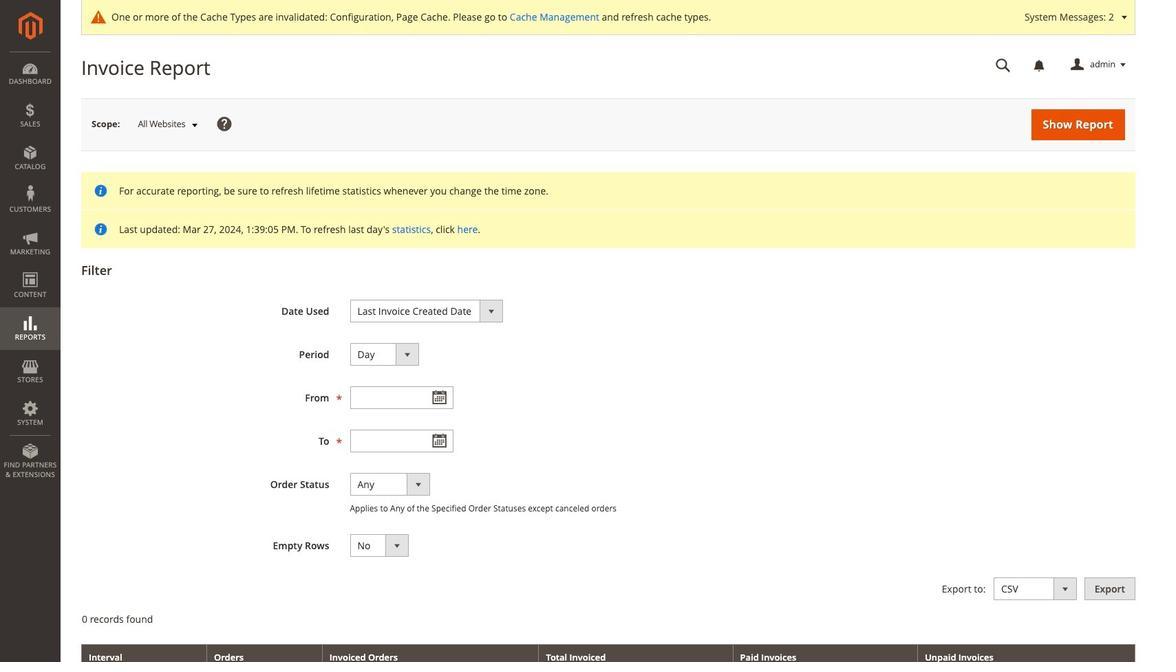 Task type: locate. For each thing, give the bounding box(es) containing it.
menu bar
[[0, 52, 61, 487]]

None text field
[[986, 53, 1021, 77], [350, 387, 453, 409], [986, 53, 1021, 77], [350, 387, 453, 409]]

None text field
[[350, 430, 453, 453]]



Task type: describe. For each thing, give the bounding box(es) containing it.
magento admin panel image
[[18, 12, 42, 40]]



